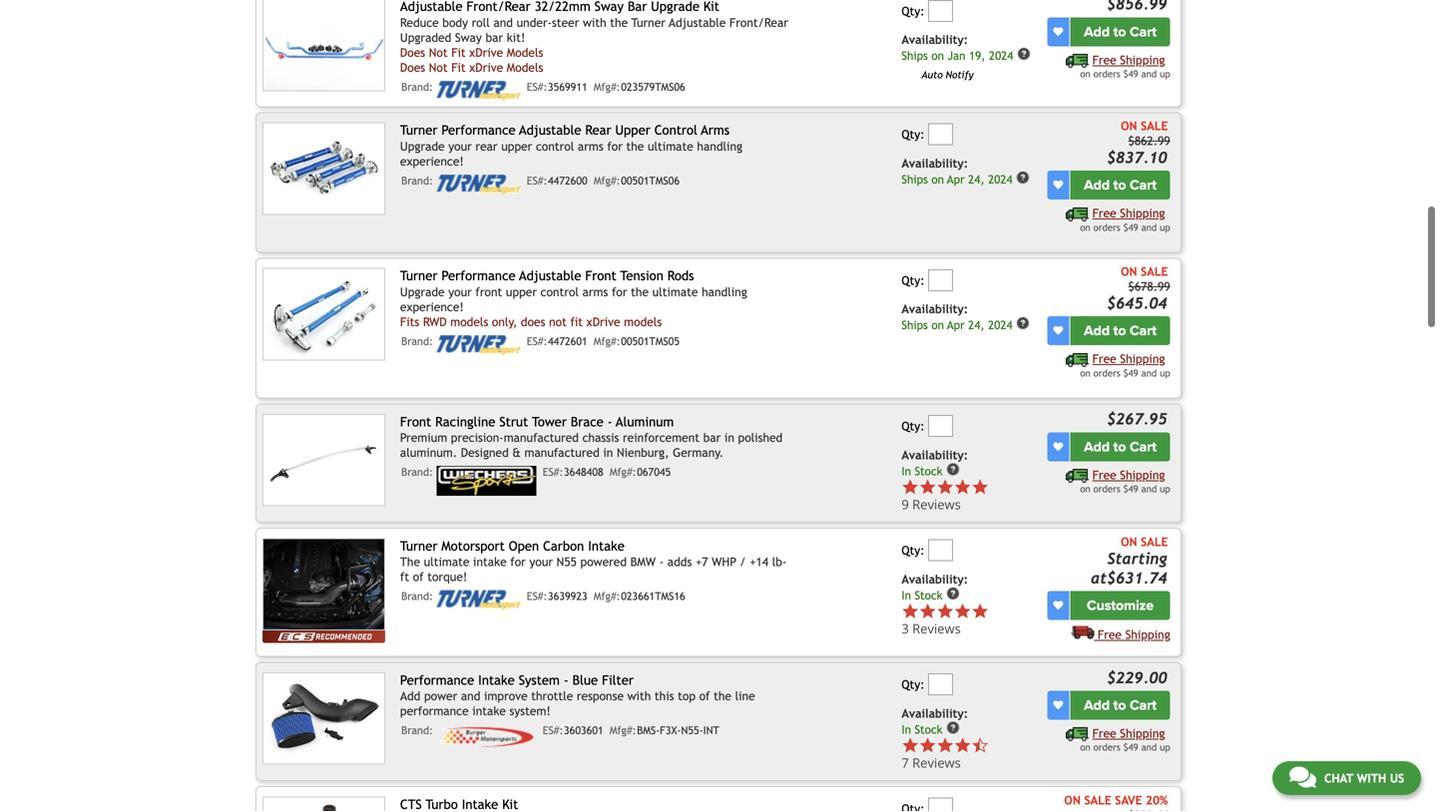 Task type: vqa. For each thing, say whether or not it's contained in the screenshot.
the left bar
yes



Task type: describe. For each thing, give the bounding box(es) containing it.
whp
[[712, 555, 736, 569]]

free shipping image for premium precision-manufactured chassis reinforcement bar in polished aluminum. designed & manufactured in nienburg, germany.
[[1066, 469, 1089, 483]]

arms inside 'turner performance adjustable front tension rods upgrade your front upper control arms for the ultimate handling experience! fits rwd models only, does not fit xdrive models'
[[583, 285, 608, 299]]

wiechers sport - corporate logo image
[[437, 466, 537, 496]]

turner performance adjustable front tension rods upgrade your front upper control arms for the ultimate handling experience! fits rwd models only, does not fit xdrive models
[[400, 268, 747, 329]]

ultimate inside 'turner performance adjustable front tension rods upgrade your front upper control arms for the ultimate handling experience! fits rwd models only, does not fit xdrive models'
[[652, 285, 698, 299]]

3 to from the top
[[1114, 323, 1126, 340]]

$229.00
[[1107, 669, 1167, 687]]

es#3187898 - cts-it-800-30 - cts turbo intake kit  - peak power gains range of up to 15hp on an otherwise stock vehicle! - cts - bmw image
[[263, 797, 385, 811]]

2 3 reviews link from the top
[[902, 620, 989, 638]]

- inside front racingline strut tower brace - aluminum premium precision-manufactured chassis reinforcement bar in polished aluminum. designed & manufactured in nienburg, germany.
[[608, 414, 612, 429]]

2 9 reviews link from the top
[[902, 495, 989, 513]]

$49 for add power and improve throttle response with this top of the line performance intake system!
[[1123, 742, 1139, 753]]

adds
[[668, 555, 692, 569]]

free shipping on orders $49 and up for premium precision-manufactured chassis reinforcement bar in polished aluminum. designed & manufactured in nienburg, germany.
[[1080, 468, 1171, 495]]

es#: 3569911 mfg#: 023579tms06
[[527, 81, 685, 93]]

adjustable for $645.04
[[519, 268, 581, 284]]

turner motorsport - corporate logo image for turner performance adjustable front tension rods
[[437, 335, 521, 355]]

9
[[902, 495, 909, 513]]

mfg#: for intake
[[594, 591, 620, 603]]

reinforcement
[[623, 431, 700, 445]]

rear
[[585, 122, 611, 138]]

upgrade inside 'turner performance adjustable front tension rods upgrade your front upper control arms for the ultimate handling experience! fits rwd models only, does not fit xdrive models'
[[400, 285, 445, 299]]

free down customize
[[1098, 628, 1122, 642]]

ships inside availability: ships on jan 19, 2024
[[902, 49, 928, 63]]

cart for add power and improve throttle response with this top of the line performance intake system!
[[1130, 697, 1157, 714]]

star image for 9 reviews
[[919, 479, 937, 496]]

cart for reduce body roll and under-steer with the turner adjustable front/rear upgraded sway bar kit!
[[1130, 23, 1157, 40]]

and up "$267.95"
[[1141, 368, 1157, 379]]

upper
[[615, 122, 651, 138]]

front racingline strut tower brace - aluminum premium precision-manufactured chassis reinforcement bar in polished aluminum. designed & manufactured in nienburg, germany.
[[400, 414, 783, 460]]

f3x-
[[660, 725, 681, 737]]

int
[[703, 725, 719, 737]]

2 not from the top
[[429, 60, 448, 74]]

xdrive inside 'turner performance adjustable front tension rods upgrade your front upper control arms for the ultimate handling experience! fits rwd models only, does not fit xdrive models'
[[587, 315, 620, 329]]

qty: for turner motorsport open carbon intake
[[902, 543, 925, 557]]

performance intake system - blue filter link
[[400, 673, 634, 688]]

add to cart button for add power and improve throttle response with this top of the line performance intake system!
[[1070, 691, 1171, 720]]

4 add to wish list image from the top
[[1053, 701, 1063, 711]]

intake inside turner motorsport open carbon intake the ultimate intake for your n55 powered bmw - adds +7 whp / +14 lb- ft of torque!
[[588, 538, 625, 554]]

2024 for $837.10
[[988, 173, 1013, 186]]

free for third free shipping icon from the bottom of the page
[[1093, 352, 1117, 366]]

qty: for performance intake system - blue filter
[[902, 678, 925, 692]]

2 $49 from the top
[[1123, 222, 1139, 233]]

on for 20%
[[1064, 793, 1081, 807]]

orders for reduce body roll and under-steer with the turner adjustable front/rear upgraded sway bar kit!
[[1094, 68, 1121, 79]]

tension
[[620, 268, 664, 284]]

$837.10
[[1107, 149, 1167, 167]]

/
[[740, 555, 746, 569]]

es#: 4472601 mfg#: 00501tms05
[[527, 335, 680, 348]]

open
[[509, 538, 539, 554]]

shipping up $862.99
[[1120, 53, 1165, 67]]

notify
[[946, 69, 974, 80]]

body
[[442, 16, 468, 29]]

intake inside turner motorsport open carbon intake the ultimate intake for your n55 powered bmw - adds +7 whp / +14 lb- ft of torque!
[[473, 555, 507, 569]]

1 3 reviews link from the top
[[902, 603, 1044, 638]]

1 7 reviews link from the top
[[902, 737, 1044, 772]]

24, for $645.04
[[968, 319, 985, 332]]

upgraded
[[400, 30, 451, 44]]

free shipping image for reduce body roll and under-steer with the turner adjustable front/rear upgraded sway bar kit!
[[1066, 54, 1089, 68]]

es#: 4472600 mfg#: 00501tms06
[[527, 175, 680, 187]]

turner performance adjustable rear upper control arms upgrade your rear upper control arms for the ultimate handling experience!
[[400, 122, 743, 168]]

front/rear
[[730, 16, 788, 29]]

chat
[[1324, 772, 1354, 786]]

7
[[902, 754, 909, 772]]

blue
[[573, 673, 598, 688]]

3569911
[[548, 81, 588, 93]]

0 vertical spatial xdrive
[[469, 45, 503, 59]]

+14
[[750, 555, 769, 569]]

front
[[476, 285, 502, 299]]

availability: in stock for 9
[[902, 448, 968, 478]]

stock for 9
[[915, 464, 943, 478]]

2 models from the top
[[507, 60, 543, 74]]

power
[[424, 689, 457, 703]]

es#: left 3569911 at left top
[[527, 81, 547, 93]]

aluminum
[[616, 414, 674, 429]]

apr for $837.10
[[947, 173, 965, 186]]

2 models from the left
[[624, 315, 662, 329]]

fit
[[570, 315, 583, 329]]

orders for add power and improve throttle response with this top of the line performance intake system!
[[1094, 742, 1121, 753]]

does
[[521, 315, 545, 329]]

fits
[[400, 315, 419, 329]]

reduce
[[400, 16, 439, 29]]

bms-
[[637, 725, 660, 737]]

on for $645.04
[[1121, 265, 1137, 279]]

$49 for reduce body roll and under-steer with the turner adjustable front/rear upgraded sway bar kit!
[[1123, 68, 1139, 79]]

line
[[735, 689, 755, 703]]

at
[[1091, 569, 1107, 587]]

on sale $862.99 $837.10
[[1107, 119, 1171, 167]]

sale for 20%
[[1084, 793, 1112, 807]]

and up '20%'
[[1141, 742, 1157, 753]]

bar inside front racingline strut tower brace - aluminum premium precision-manufactured chassis reinforcement bar in polished aluminum. designed & manufactured in nienburg, germany.
[[703, 431, 721, 445]]

mfg#: for blue
[[610, 725, 636, 737]]

sale up starting
[[1141, 535, 1168, 549]]

ft
[[400, 570, 409, 584]]

the inside reduce body roll and under-steer with the turner adjustable front/rear upgraded sway bar kit! does not fit xdrive models does not fit xdrive models
[[610, 16, 628, 29]]

customize
[[1087, 597, 1154, 614]]

0 vertical spatial manufactured
[[504, 431, 579, 445]]

to for add power and improve throttle response with this top of the line performance intake system!
[[1114, 697, 1126, 714]]

3 reviews
[[902, 620, 961, 638]]

adjustable inside reduce body roll and under-steer with the turner adjustable front/rear upgraded sway bar kit! does not fit xdrive models does not fit xdrive models
[[669, 16, 726, 29]]

bmw
[[630, 555, 656, 569]]

nienburg,
[[617, 446, 669, 460]]

and up on sale
[[1141, 484, 1157, 495]]

chassis
[[583, 431, 619, 445]]

torque!
[[427, 570, 467, 584]]

ships for $645.04
[[902, 319, 928, 332]]

1 qty: from the top
[[902, 4, 925, 18]]

$631.74
[[1107, 569, 1167, 587]]

es#: 3648408 mfg#: 067045
[[543, 466, 671, 479]]

brand: for turner motorsport open carbon intake
[[401, 591, 433, 603]]

turner motorsport - corporate logo image for turner performance adjustable rear upper control arms
[[437, 175, 521, 195]]

2 orders from the top
[[1094, 222, 1121, 233]]

front inside front racingline strut tower brace - aluminum premium precision-manufactured chassis reinforcement bar in polished aluminum. designed & manufactured in nienburg, germany.
[[400, 414, 431, 429]]

9 reviews
[[902, 495, 961, 513]]

$678.99
[[1128, 280, 1171, 294]]

sway
[[455, 30, 482, 44]]

turner motorsport open carbon intake link
[[400, 538, 625, 554]]

apr for $645.04
[[947, 319, 965, 332]]

your inside turner performance adjustable rear upper control arms upgrade your rear upper control arms for the ultimate handling experience!
[[448, 139, 472, 153]]

1 add to wish list image from the top
[[1053, 442, 1063, 452]]

brace
[[571, 414, 604, 429]]

arms inside turner performance adjustable rear upper control arms upgrade your rear upper control arms for the ultimate handling experience!
[[578, 139, 604, 153]]

2 availability: from the top
[[902, 156, 968, 170]]

3639923
[[548, 591, 588, 603]]

mfg#: for tension
[[594, 335, 620, 348]]

tower
[[532, 414, 567, 429]]

comments image
[[1289, 766, 1316, 790]]

up for reduce body roll and under-steer with the turner adjustable front/rear upgraded sway bar kit!
[[1160, 68, 1171, 79]]

sale for $645.04
[[1141, 265, 1168, 279]]

front racingline strut tower brace - aluminum link
[[400, 414, 674, 429]]

throttle
[[531, 689, 573, 703]]

half star image
[[972, 737, 989, 755]]

auto
[[922, 69, 943, 80]]

1 does from the top
[[400, 45, 425, 59]]

shipping down $837.10 at the right of the page
[[1120, 206, 1165, 220]]

0 vertical spatial free shipping image
[[1066, 208, 1089, 222]]

rwd
[[423, 315, 447, 329]]

front inside 'turner performance adjustable front tension rods upgrade your front upper control arms for the ultimate handling experience! fits rwd models only, does not fit xdrive models'
[[585, 268, 617, 284]]

turner for turner performance adjustable front tension rods
[[400, 268, 438, 284]]

your inside 'turner performance adjustable front tension rods upgrade your front upper control arms for the ultimate handling experience! fits rwd models only, does not fit xdrive models'
[[448, 285, 472, 299]]

performance inside performance intake system - blue filter add power and improve throttle response with this top of the line performance intake system!
[[400, 673, 474, 688]]

availability: for add power and improve throttle response with this top of the line performance intake system!
[[902, 707, 968, 720]]

control
[[655, 122, 698, 138]]

question sign image for $267.95
[[946, 462, 960, 476]]

for inside 'turner performance adjustable front tension rods upgrade your front upper control arms for the ultimate handling experience! fits rwd models only, does not fit xdrive models'
[[612, 285, 627, 299]]

1 not from the top
[[429, 45, 448, 59]]

the
[[400, 555, 420, 569]]

availability: ships on apr 24, 2024 for $645.04
[[902, 302, 1013, 332]]

and up $862.99
[[1141, 68, 1157, 79]]

precision-
[[451, 431, 504, 445]]

on sale $678.99 $645.04
[[1107, 265, 1171, 313]]

2 fit from the top
[[451, 60, 466, 74]]

on up starting
[[1121, 535, 1137, 549]]

and up $678.99
[[1141, 222, 1157, 233]]

3 add to cart from the top
[[1084, 323, 1157, 340]]

mfg#: for brace
[[610, 466, 636, 479]]

1 vertical spatial xdrive
[[469, 60, 503, 74]]

turner performance adjustable front tension rods link
[[400, 268, 694, 284]]

chat with us link
[[1273, 762, 1421, 796]]

turner for turner performance adjustable rear upper control arms
[[400, 122, 438, 138]]

sale for $837.10
[[1141, 119, 1168, 133]]

handling inside 'turner performance adjustable front tension rods upgrade your front upper control arms for the ultimate handling experience! fits rwd models only, does not fit xdrive models'
[[702, 285, 747, 299]]

and inside reduce body roll and under-steer with the turner adjustable front/rear upgraded sway bar kit! does not fit xdrive models does not fit xdrive models
[[494, 16, 513, 29]]

2 free shipping image from the top
[[1066, 353, 1089, 367]]

arms
[[701, 122, 730, 138]]

brand: for turner performance adjustable rear upper control arms
[[401, 175, 433, 187]]

add to cart for premium precision-manufactured chassis reinforcement bar in polished aluminum. designed & manufactured in nienburg, germany.
[[1084, 438, 1157, 455]]

question sign image for add power and improve throttle response with this top of the line performance intake system!
[[946, 721, 960, 735]]

question sign image for reduce body roll and under-steer with the turner adjustable front/rear upgraded sway bar kit!
[[1017, 47, 1031, 61]]

2 cart from the top
[[1130, 177, 1157, 194]]

$267.95
[[1107, 410, 1167, 428]]

2024 inside availability: ships on jan 19, 2024
[[989, 49, 1013, 63]]

turner inside reduce body roll and under-steer with the turner adjustable front/rear upgraded sway bar kit! does not fit xdrive models does not fit xdrive models
[[631, 16, 666, 29]]

3 cart from the top
[[1130, 323, 1157, 340]]

free for add power and improve throttle response with this top of the line performance intake system!'s free shipping icon
[[1093, 727, 1117, 741]]

$645.04
[[1107, 295, 1167, 313]]

4472600
[[548, 175, 588, 187]]

1 brand: from the top
[[401, 81, 433, 93]]

add inside performance intake system - blue filter add power and improve throttle response with this top of the line performance intake system!
[[400, 689, 421, 703]]

control inside turner performance adjustable rear upper control arms upgrade your rear upper control arms for the ultimate handling experience!
[[536, 139, 574, 153]]

of inside performance intake system - blue filter add power and improve throttle response with this top of the line performance intake system!
[[699, 689, 710, 703]]

upgrade inside turner performance adjustable rear upper control arms upgrade your rear upper control arms for the ultimate handling experience!
[[400, 139, 445, 153]]

performance
[[400, 704, 469, 718]]

racingline
[[435, 414, 496, 429]]

ultimate inside turner performance adjustable rear upper control arms upgrade your rear upper control arms for the ultimate handling experience!
[[648, 139, 693, 153]]

1 models from the left
[[450, 315, 488, 329]]

00501tms05
[[621, 335, 680, 348]]

add to cart button for reduce body roll and under-steer with the turner adjustable front/rear upgraded sway bar kit!
[[1070, 17, 1171, 46]]

3 free shipping on orders $49 and up from the top
[[1080, 352, 1171, 379]]

2 free shipping on orders $49 and up from the top
[[1080, 206, 1171, 233]]

of inside turner motorsport open carbon intake the ultimate intake for your n55 powered bmw - adds +7 whp / +14 lb- ft of torque!
[[413, 570, 424, 584]]

auto notify
[[922, 69, 974, 80]]

the inside turner performance adjustable rear upper control arms upgrade your rear upper control arms for the ultimate handling experience!
[[626, 139, 644, 153]]

reviews for 9 reviews
[[912, 495, 961, 513]]

2 does from the top
[[400, 60, 425, 74]]

upper inside 'turner performance adjustable front tension rods upgrade your front upper control arms for the ultimate handling experience! fits rwd models only, does not fit xdrive models'
[[506, 285, 537, 299]]

control inside 'turner performance adjustable front tension rods upgrade your front upper control arms for the ultimate handling experience! fits rwd models only, does not fit xdrive models'
[[541, 285, 579, 299]]

- inside turner motorsport open carbon intake the ultimate intake for your n55 powered bmw - adds +7 whp / +14 lb- ft of torque!
[[660, 555, 664, 569]]

this
[[655, 689, 674, 703]]

availability: in stock for 7
[[902, 707, 968, 737]]

shipping down $645.04
[[1120, 352, 1165, 366]]

to for reduce body roll and under-steer with the turner adjustable front/rear upgraded sway bar kit!
[[1114, 23, 1126, 40]]

2 add to wish list image from the top
[[1053, 180, 1063, 190]]

19,
[[969, 49, 986, 63]]

2024 for $645.04
[[988, 319, 1013, 332]]

1 vertical spatial free shipping image
[[1071, 625, 1094, 639]]

3603601
[[564, 725, 604, 737]]



Task type: locate. For each thing, give the bounding box(es) containing it.
1 up from the top
[[1160, 68, 1171, 79]]

2 in from the top
[[902, 589, 911, 602]]

brand: down the ft
[[401, 591, 433, 603]]

upgrade left rear
[[400, 139, 445, 153]]

response
[[577, 689, 624, 703]]

for down the tension
[[612, 285, 627, 299]]

- inside performance intake system - blue filter add power and improve throttle response with this top of the line performance intake system!
[[564, 673, 569, 688]]

turner motorsport - corporate logo image for turner motorsport open carbon intake
[[437, 591, 521, 611]]

2 apr from the top
[[947, 319, 965, 332]]

0 vertical spatial intake
[[588, 538, 625, 554]]

the right "steer"
[[610, 16, 628, 29]]

0 vertical spatial availability: in stock
[[902, 448, 968, 478]]

ecs tuning recommends this product. image
[[263, 631, 385, 643]]

the inside 'turner performance adjustable front tension rods upgrade your front upper control arms for the ultimate handling experience! fits rwd models only, does not fit xdrive models'
[[631, 285, 649, 299]]

star image for 3 reviews
[[919, 603, 937, 620]]

on inside availability: ships on jan 19, 2024
[[932, 49, 944, 63]]

shipping down $229.00
[[1120, 727, 1165, 741]]

in for 3
[[902, 589, 911, 602]]

germany.
[[673, 446, 724, 460]]

with inside performance intake system - blue filter add power and improve throttle response with this top of the line performance intake system!
[[627, 689, 651, 703]]

1 fit from the top
[[451, 45, 466, 59]]

5 orders from the top
[[1094, 742, 1121, 753]]

1 vertical spatial handling
[[702, 285, 747, 299]]

4 qty: from the top
[[902, 419, 925, 433]]

0 vertical spatial bar
[[486, 30, 503, 44]]

apr
[[947, 173, 965, 186], [947, 319, 965, 332]]

upper down turner performance adjustable front tension rods link
[[506, 285, 537, 299]]

$49 up "$267.95"
[[1123, 368, 1139, 379]]

1 stock from the top
[[915, 464, 943, 478]]

1 vertical spatial in
[[603, 446, 613, 460]]

for inside turner motorsport open carbon intake the ultimate intake for your n55 powered bmw - adds +7 whp / +14 lb- ft of torque!
[[510, 555, 526, 569]]

add to cart for add power and improve throttle response with this top of the line performance intake system!
[[1084, 697, 1157, 714]]

add to wish list image
[[1053, 27, 1063, 37], [1053, 180, 1063, 190], [1053, 326, 1063, 336], [1053, 701, 1063, 711]]

24, for $837.10
[[968, 173, 985, 186]]

6 brand: from the top
[[401, 725, 433, 737]]

upper inside turner performance adjustable rear upper control arms upgrade your rear upper control arms for the ultimate handling experience!
[[501, 139, 532, 153]]

performance inside turner performance adjustable rear upper control arms upgrade your rear upper control arms for the ultimate handling experience!
[[442, 122, 516, 138]]

customize link
[[1070, 591, 1171, 620]]

$49 for premium precision-manufactured chassis reinforcement bar in polished aluminum. designed & manufactured in nienburg, germany.
[[1123, 484, 1139, 495]]

ships
[[902, 49, 928, 63], [902, 173, 928, 186], [902, 319, 928, 332]]

free shipping image for add power and improve throttle response with this top of the line performance intake system!
[[1066, 728, 1089, 742]]

0 vertical spatial not
[[429, 45, 448, 59]]

bar inside reduce body roll and under-steer with the turner adjustable front/rear upgraded sway bar kit! does not fit xdrive models does not fit xdrive models
[[486, 30, 503, 44]]

brand: for front racingline strut tower brace - aluminum
[[401, 466, 433, 479]]

free shipping image
[[1066, 54, 1089, 68], [1066, 353, 1089, 367], [1066, 469, 1089, 483], [1066, 728, 1089, 742]]

on for $837.10
[[1121, 119, 1137, 133]]

7 reviews link
[[902, 737, 1044, 772], [902, 754, 989, 772]]

1 vertical spatial question sign image
[[1016, 317, 1030, 331]]

ships for $837.10
[[902, 173, 928, 186]]

free for free shipping icon corresponding to premium precision-manufactured chassis reinforcement bar in polished aluminum. designed & manufactured in nienburg, germany.
[[1093, 468, 1117, 482]]

1 vertical spatial question sign image
[[946, 462, 960, 476]]

1 vertical spatial reviews
[[912, 620, 961, 638]]

5 add to cart from the top
[[1084, 697, 1157, 714]]

reduce body roll and under-steer with the turner adjustable front/rear upgraded sway bar kit! does not fit xdrive models does not fit xdrive models
[[400, 16, 788, 74]]

4 brand: from the top
[[401, 466, 433, 479]]

free down $837.10 at the right of the page
[[1093, 206, 1117, 220]]

models up 00501tms05
[[624, 315, 662, 329]]

free shipping on orders $49 and up up "$267.95"
[[1080, 352, 1171, 379]]

star image
[[902, 479, 919, 496], [919, 479, 937, 496], [937, 479, 954, 496], [919, 603, 937, 620], [919, 737, 937, 755]]

not
[[429, 45, 448, 59], [429, 60, 448, 74]]

arms up fit
[[583, 285, 608, 299]]

0 vertical spatial in
[[902, 464, 911, 478]]

with inside reduce body roll and under-steer with the turner adjustable front/rear upgraded sway bar kit! does not fit xdrive models does not fit xdrive models
[[583, 16, 607, 29]]

rods
[[668, 268, 694, 284]]

free shipping image
[[1066, 208, 1089, 222], [1071, 625, 1094, 639]]

0 vertical spatial upper
[[501, 139, 532, 153]]

0 horizontal spatial front
[[400, 414, 431, 429]]

to for premium precision-manufactured chassis reinforcement bar in polished aluminum. designed & manufactured in nienburg, germany.
[[1114, 438, 1126, 455]]

None text field
[[928, 124, 953, 145], [928, 269, 953, 291], [928, 415, 953, 437], [928, 539, 953, 561], [928, 798, 953, 811], [928, 124, 953, 145], [928, 269, 953, 291], [928, 415, 953, 437], [928, 539, 953, 561], [928, 798, 953, 811]]

rear
[[476, 139, 498, 153]]

2 vertical spatial performance
[[400, 673, 474, 688]]

intake inside performance intake system - blue filter add power and improve throttle response with this top of the line performance intake system!
[[478, 673, 515, 688]]

designed
[[461, 446, 509, 460]]

2 reviews from the top
[[912, 620, 961, 638]]

es#3603601 - bms-f3x-n55-int - performance intake system - blue filter - add power and improve throttle response with this top of the line performance intake system! - burger motorsports - bmw image
[[263, 673, 385, 765]]

1 vertical spatial availability: ships on apr 24, 2024
[[902, 302, 1013, 332]]

1 vertical spatial apr
[[947, 319, 965, 332]]

067045
[[637, 466, 671, 479]]

control
[[536, 139, 574, 153], [541, 285, 579, 299]]

0 vertical spatial in
[[725, 431, 735, 445]]

starting
[[1108, 550, 1167, 568]]

5 availability: from the top
[[902, 572, 968, 586]]

$49
[[1123, 68, 1139, 79], [1123, 222, 1139, 233], [1123, 368, 1139, 379], [1123, 484, 1139, 495], [1123, 742, 1139, 753]]

3 in from the top
[[902, 723, 911, 737]]

1 vertical spatial bar
[[703, 431, 721, 445]]

es#3648408 - 067045 - front racingline strut tower brace - aluminum - premium precision-manufactured chassis reinforcement bar in polished aluminum. designed & manufactured in nienburg, germany. - wiechers sport - bmw image
[[263, 414, 385, 507]]

2 vertical spatial reviews
[[912, 754, 961, 772]]

1 vertical spatial in
[[902, 589, 911, 602]]

system!
[[510, 704, 551, 718]]

3 availability: in stock from the top
[[902, 707, 968, 737]]

es#: left the 3639923
[[527, 591, 547, 603]]

2 vertical spatial question sign image
[[946, 721, 960, 735]]

3 reviews link
[[902, 603, 1044, 638], [902, 620, 989, 638]]

2 vertical spatial ships
[[902, 319, 928, 332]]

add to cart button for premium precision-manufactured chassis reinforcement bar in polished aluminum. designed & manufactured in nienburg, germany.
[[1070, 433, 1171, 461]]

xdrive
[[469, 45, 503, 59], [469, 60, 503, 74], [587, 315, 620, 329]]

on sale
[[1121, 535, 1168, 549]]

brand: down performance
[[401, 725, 433, 737]]

0 vertical spatial control
[[536, 139, 574, 153]]

availability: in stock for 3
[[902, 572, 968, 602]]

3 add to cart button from the top
[[1070, 317, 1171, 346]]

1 upgrade from the top
[[400, 139, 445, 153]]

shipping down "$267.95"
[[1120, 468, 1165, 482]]

brand: down "aluminum."
[[401, 466, 433, 479]]

5 qty: from the top
[[902, 543, 925, 557]]

free shipping on orders $49 and up down $837.10 at the right of the page
[[1080, 206, 1171, 233]]

2 vertical spatial with
[[1357, 772, 1387, 786]]

free up "on sale $862.99 $837.10"
[[1093, 53, 1117, 67]]

handling inside turner performance adjustable rear upper control arms upgrade your rear upper control arms for the ultimate handling experience!
[[697, 139, 743, 153]]

1 vertical spatial does
[[400, 60, 425, 74]]

free shipping on orders $49 and up
[[1080, 53, 1171, 79], [1080, 206, 1171, 233], [1080, 352, 1171, 379], [1080, 468, 1171, 495], [1080, 727, 1171, 753]]

sale
[[1141, 119, 1168, 133], [1141, 265, 1168, 279], [1141, 535, 1168, 549], [1084, 793, 1112, 807]]

1 in from the top
[[902, 464, 911, 478]]

in up 9
[[902, 464, 911, 478]]

for inside turner performance adjustable rear upper control arms upgrade your rear upper control arms for the ultimate handling experience!
[[607, 139, 623, 153]]

qty: for turner performance adjustable rear upper control arms
[[902, 127, 925, 141]]

2 to from the top
[[1114, 177, 1126, 194]]

chat with us
[[1324, 772, 1404, 786]]

1 cart from the top
[[1130, 23, 1157, 40]]

orders up the on sale $678.99 $645.04
[[1094, 222, 1121, 233]]

free for the topmost free shipping image
[[1093, 206, 1117, 220]]

1 vertical spatial stock
[[915, 589, 943, 602]]

0 horizontal spatial bar
[[486, 30, 503, 44]]

1 horizontal spatial in
[[725, 431, 735, 445]]

2 qty: from the top
[[902, 127, 925, 141]]

0 vertical spatial -
[[608, 414, 612, 429]]

3 add to wish list image from the top
[[1053, 326, 1063, 336]]

2 horizontal spatial -
[[660, 555, 664, 569]]

es#: left 3648408
[[543, 466, 563, 479]]

up for add power and improve throttle response with this top of the line performance intake system!
[[1160, 742, 1171, 753]]

4 up from the top
[[1160, 484, 1171, 495]]

upper
[[501, 139, 532, 153], [506, 285, 537, 299]]

qty: for turner performance adjustable front tension rods
[[902, 273, 925, 287]]

reviews for 7 reviews
[[912, 754, 961, 772]]

1 add to cart button from the top
[[1070, 17, 1171, 46]]

1 add to wish list image from the top
[[1053, 27, 1063, 37]]

0 vertical spatial reviews
[[912, 495, 961, 513]]

$49 up save
[[1123, 742, 1139, 753]]

es#3639923 - 023661tms16 - turner motorsport open carbon intake - the ultimate intake for your n55 powered bmw - adds +7 whp / +14 lb-ft of torque! - turner motorsport - bmw image
[[263, 538, 385, 631]]

orders up "$267.95"
[[1094, 368, 1121, 379]]

2 up from the top
[[1160, 222, 1171, 233]]

intake down improve at the left
[[472, 704, 506, 718]]

with left us
[[1357, 772, 1387, 786]]

2 add to cart button from the top
[[1070, 171, 1171, 200]]

lb-
[[772, 555, 787, 569]]

manufactured down front racingline strut tower brace - aluminum link at bottom
[[504, 431, 579, 445]]

1 add to cart from the top
[[1084, 23, 1157, 40]]

orders up starting
[[1094, 484, 1121, 495]]

es#: for carbon
[[527, 591, 547, 603]]

system
[[519, 673, 560, 688]]

in left polished
[[725, 431, 735, 445]]

1 horizontal spatial intake
[[588, 538, 625, 554]]

3 availability: from the top
[[902, 302, 968, 316]]

0 vertical spatial 24,
[[968, 173, 985, 186]]

0 vertical spatial add to wish list image
[[1053, 442, 1063, 452]]

turner up the
[[400, 538, 438, 554]]

brand: for performance intake system - blue filter
[[401, 725, 433, 737]]

1 horizontal spatial bar
[[703, 431, 721, 445]]

3 stock from the top
[[915, 723, 943, 737]]

n55-
[[681, 725, 703, 737]]

on inside the on sale $678.99 $645.04
[[1121, 265, 1137, 279]]

turner up 023579tms06
[[631, 16, 666, 29]]

2 vertical spatial ultimate
[[424, 555, 470, 569]]

None text field
[[928, 0, 953, 22], [928, 674, 953, 696], [928, 0, 953, 22], [928, 674, 953, 696]]

improve
[[484, 689, 528, 703]]

es#: 3603601 mfg#: bms-f3x-n55-int
[[543, 725, 719, 737]]

stock for 3
[[915, 589, 943, 602]]

ultimate inside turner motorsport open carbon intake the ultimate intake for your n55 powered bmw - adds +7 whp / +14 lb- ft of torque!
[[424, 555, 470, 569]]

2 availability: ships on apr 24, 2024 from the top
[[902, 302, 1013, 332]]

models
[[507, 45, 543, 59], [507, 60, 543, 74]]

adjustable up not
[[519, 268, 581, 284]]

star image
[[954, 479, 972, 496], [972, 479, 989, 496], [902, 603, 919, 620], [937, 603, 954, 620], [954, 603, 972, 620], [972, 603, 989, 620], [902, 737, 919, 755], [937, 737, 954, 755], [954, 737, 972, 755]]

2 add to wish list image from the top
[[1053, 601, 1063, 611]]

$49 up on sale
[[1123, 484, 1139, 495]]

1 vertical spatial -
[[660, 555, 664, 569]]

shipping
[[1120, 53, 1165, 67], [1120, 206, 1165, 220], [1120, 352, 1165, 366], [1120, 468, 1165, 482], [1125, 628, 1171, 642], [1120, 727, 1165, 741]]

0 horizontal spatial models
[[450, 315, 488, 329]]

0 vertical spatial stock
[[915, 464, 943, 478]]

es#: for rear
[[527, 175, 547, 187]]

up up $862.99
[[1160, 68, 1171, 79]]

up for premium precision-manufactured chassis reinforcement bar in polished aluminum. designed & manufactured in nienburg, germany.
[[1160, 484, 1171, 495]]

es#4472601 - 00501tms05 - turner performance adjustable front tension rods - upgrade your front upper control arms for the ultimate handling experience! - turner motorsport - bmw image
[[263, 268, 385, 361]]

and
[[494, 16, 513, 29], [1141, 68, 1157, 79], [1141, 222, 1157, 233], [1141, 368, 1157, 379], [1141, 484, 1157, 495], [461, 689, 481, 703], [1141, 742, 1157, 753]]

0 vertical spatial question sign image
[[1017, 47, 1031, 61]]

adjustable left the front/rear
[[669, 16, 726, 29]]

availability: inside availability: ships on jan 19, 2024
[[902, 33, 968, 47]]

1 vertical spatial availability: in stock
[[902, 572, 968, 602]]

manufactured up 3648408
[[525, 446, 600, 460]]

availability:
[[902, 33, 968, 47], [902, 156, 968, 170], [902, 302, 968, 316], [902, 448, 968, 462], [902, 572, 968, 586], [902, 707, 968, 720]]

0 vertical spatial performance
[[442, 122, 516, 138]]

cart for premium precision-manufactured chassis reinforcement bar in polished aluminum. designed & manufactured in nienburg, germany.
[[1130, 438, 1157, 455]]

experience!
[[400, 154, 464, 168], [400, 300, 464, 314]]

1 horizontal spatial with
[[627, 689, 651, 703]]

up up '20%'
[[1160, 742, 1171, 753]]

2024
[[989, 49, 1013, 63], [988, 173, 1013, 186], [988, 319, 1013, 332]]

0 vertical spatial ultimate
[[648, 139, 693, 153]]

add to cart for reduce body roll and under-steer with the turner adjustable front/rear upgraded sway bar kit!
[[1084, 23, 1157, 40]]

intake up improve at the left
[[478, 673, 515, 688]]

+7
[[696, 555, 708, 569]]

performance intake system - blue filter add power and improve throttle response with this top of the line performance intake system!
[[400, 673, 755, 718]]

free shipping on orders $49 and up up "on sale $862.99 $837.10"
[[1080, 53, 1171, 79]]

turner motorsport - corporate logo image
[[437, 81, 521, 101], [437, 175, 521, 195], [437, 335, 521, 355], [437, 591, 521, 611]]

1 turner motorsport - corporate logo image from the top
[[437, 81, 521, 101]]

es#: for -
[[543, 725, 563, 737]]

star image for 7 reviews
[[919, 737, 937, 755]]

the inside performance intake system - blue filter add power and improve throttle response with this top of the line performance intake system!
[[714, 689, 732, 703]]

1 horizontal spatial -
[[608, 414, 612, 429]]

0 horizontal spatial of
[[413, 570, 424, 584]]

1 horizontal spatial models
[[624, 315, 662, 329]]

up up on sale
[[1160, 484, 1171, 495]]

0 vertical spatial for
[[607, 139, 623, 153]]

3
[[902, 620, 909, 638]]

4472601
[[548, 335, 588, 348]]

2 turner motorsport - corporate logo image from the top
[[437, 175, 521, 195]]

2 vertical spatial availability: in stock
[[902, 707, 968, 737]]

es#3569911 - 023579tms06 - adjustable front/rear 32/22mm sway bar upgrade kit - reduce body roll and under-steer with the turner adjustable front/rear upgraded sway bar kit! - turner motorsport - bmw image
[[263, 0, 385, 91]]

0 vertical spatial upgrade
[[400, 139, 445, 153]]

9 reviews link
[[902, 479, 1044, 513], [902, 495, 989, 513]]

of right the ft
[[413, 570, 424, 584]]

ultimate up torque!
[[424, 555, 470, 569]]

2 stock from the top
[[915, 589, 943, 602]]

1 vertical spatial control
[[541, 285, 579, 299]]

question sign image
[[1016, 171, 1030, 185], [946, 462, 960, 476], [946, 587, 960, 601]]

availability: in stock up 9 reviews
[[902, 448, 968, 478]]

bar down the roll on the left top of page
[[486, 30, 503, 44]]

shipping down customize
[[1125, 628, 1171, 642]]

4 orders from the top
[[1094, 484, 1121, 495]]

performance up rear
[[442, 122, 516, 138]]

performance up front
[[442, 268, 516, 284]]

4 add to cart from the top
[[1084, 438, 1157, 455]]

4 turner motorsport - corporate logo image from the top
[[437, 591, 521, 611]]

question sign image for on sale
[[946, 587, 960, 601]]

0 horizontal spatial intake
[[478, 673, 515, 688]]

0 vertical spatial handling
[[697, 139, 743, 153]]

and right power
[[461, 689, 481, 703]]

for down "turner motorsport open carbon intake" link
[[510, 555, 526, 569]]

reviews right 9
[[912, 495, 961, 513]]

of
[[413, 570, 424, 584], [699, 689, 710, 703]]

0 vertical spatial 2024
[[989, 49, 1013, 63]]

and inside performance intake system - blue filter add power and improve throttle response with this top of the line performance intake system!
[[461, 689, 481, 703]]

es#4472600 - 00501tms06 - turner performance adjustable rear upper control arms - upgrade your rear upper control arms for the ultimate handling experience! - turner motorsport - bmw image
[[263, 122, 385, 215]]

0 vertical spatial fit
[[451, 45, 466, 59]]

turner motorsport - corporate logo image down torque!
[[437, 591, 521, 611]]

2 vertical spatial question sign image
[[946, 587, 960, 601]]

turner motorsport - corporate logo image down sway
[[437, 81, 521, 101]]

on left save
[[1064, 793, 1081, 807]]

add to cart
[[1084, 23, 1157, 40], [1084, 177, 1157, 194], [1084, 323, 1157, 340], [1084, 438, 1157, 455], [1084, 697, 1157, 714]]

models right rwd
[[450, 315, 488, 329]]

es#: for front
[[527, 335, 547, 348]]

1 availability: ships on apr 24, 2024 from the top
[[902, 156, 1013, 186]]

0 vertical spatial adjustable
[[669, 16, 726, 29]]

2 7 reviews link from the top
[[902, 754, 989, 772]]

1 vertical spatial front
[[400, 414, 431, 429]]

3 turner motorsport - corporate logo image from the top
[[437, 335, 521, 355]]

brand: for turner performance adjustable front tension rods
[[401, 335, 433, 348]]

1 vertical spatial for
[[612, 285, 627, 299]]

1 apr from the top
[[947, 173, 965, 186]]

roll
[[472, 16, 490, 29]]

polished
[[738, 431, 783, 445]]

mfg#:
[[594, 81, 620, 93], [594, 175, 620, 187], [594, 335, 620, 348], [610, 466, 636, 479], [594, 591, 620, 603], [610, 725, 636, 737]]

availability: for reduce body roll and under-steer with the turner adjustable front/rear upgraded sway bar kit!
[[902, 33, 968, 47]]

up up "$267.95"
[[1160, 368, 1171, 379]]

0 vertical spatial front
[[585, 268, 617, 284]]

4 cart from the top
[[1130, 438, 1157, 455]]

2 upgrade from the top
[[400, 285, 445, 299]]

1 vertical spatial intake
[[472, 704, 506, 718]]

on up $678.99
[[1121, 265, 1137, 279]]

availability: for premium precision-manufactured chassis reinforcement bar in polished aluminum. designed & manufactured in nienburg, germany.
[[902, 448, 968, 462]]

adjustable inside turner performance adjustable rear upper control arms upgrade your rear upper control arms for the ultimate handling experience!
[[519, 122, 581, 138]]

n55
[[557, 555, 577, 569]]

reviews for 3 reviews
[[912, 620, 961, 638]]

intake
[[588, 538, 625, 554], [478, 673, 515, 688]]

$862.99
[[1128, 134, 1171, 148]]

$49 up "on sale $862.99 $837.10"
[[1123, 68, 1139, 79]]

upper right rear
[[501, 139, 532, 153]]

- up chassis
[[608, 414, 612, 429]]

023579tms06
[[621, 81, 685, 93]]

1 vertical spatial 24,
[[968, 319, 985, 332]]

in for 9
[[902, 464, 911, 478]]

1 vertical spatial fit
[[451, 60, 466, 74]]

2 vertical spatial in
[[902, 723, 911, 737]]

up up $678.99
[[1160, 222, 1171, 233]]

burger motorsports - corporate logo image
[[437, 725, 537, 750]]

with right "steer"
[[583, 16, 607, 29]]

1 ships from the top
[[902, 49, 928, 63]]

1 9 reviews link from the top
[[902, 479, 1044, 513]]

mfg#: right 3569911 at left top
[[594, 81, 620, 93]]

save
[[1115, 793, 1142, 807]]

for down rear
[[607, 139, 623, 153]]

kit!
[[507, 30, 525, 44]]

stock up 9 reviews
[[915, 464, 943, 478]]

stock for 7
[[915, 723, 943, 737]]

upgrade up rwd
[[400, 285, 445, 299]]

0 vertical spatial your
[[448, 139, 472, 153]]

your left front
[[448, 285, 472, 299]]

1 orders from the top
[[1094, 68, 1121, 79]]

mfg#: for upper
[[594, 175, 620, 187]]

- left the adds
[[660, 555, 664, 569]]

with
[[583, 16, 607, 29], [627, 689, 651, 703], [1357, 772, 1387, 786]]

to
[[1114, 23, 1126, 40], [1114, 177, 1126, 194], [1114, 323, 1126, 340], [1114, 438, 1126, 455], [1114, 697, 1126, 714]]

1 vertical spatial add to wish list image
[[1053, 601, 1063, 611]]

5 cart from the top
[[1130, 697, 1157, 714]]

1 vertical spatial experience!
[[400, 300, 464, 314]]

question sign image
[[1017, 47, 1031, 61], [1016, 317, 1030, 331], [946, 721, 960, 735]]

in
[[725, 431, 735, 445], [603, 446, 613, 460]]

1 experience! from the top
[[400, 154, 464, 168]]

filter
[[602, 673, 634, 688]]

3 free shipping image from the top
[[1066, 469, 1089, 483]]

3648408
[[564, 466, 604, 479]]

3 up from the top
[[1160, 368, 1171, 379]]

0 vertical spatial models
[[507, 45, 543, 59]]

3 2024 from the top
[[988, 319, 1013, 332]]

2 availability: in stock from the top
[[902, 572, 968, 602]]

1 2024 from the top
[[989, 49, 1013, 63]]

fit
[[451, 45, 466, 59], [451, 60, 466, 74]]

1 vertical spatial adjustable
[[519, 122, 581, 138]]

adjustable inside 'turner performance adjustable front tension rods upgrade your front upper control arms for the ultimate handling experience! fits rwd models only, does not fit xdrive models'
[[519, 268, 581, 284]]

&
[[512, 446, 521, 460]]

2 experience! from the top
[[400, 300, 464, 314]]

mfg#: left bms-
[[610, 725, 636, 737]]

1 horizontal spatial front
[[585, 268, 617, 284]]

1 vertical spatial upper
[[506, 285, 537, 299]]

in for 7
[[902, 723, 911, 737]]

1 vertical spatial of
[[699, 689, 710, 703]]

powered
[[580, 555, 627, 569]]

adjustable for $837.10
[[519, 122, 581, 138]]

qty: for front racingline strut tower brace - aluminum
[[902, 419, 925, 433]]

0 vertical spatial arms
[[578, 139, 604, 153]]

2 add to cart from the top
[[1084, 177, 1157, 194]]

1 vertical spatial upgrade
[[400, 285, 445, 299]]

intake
[[473, 555, 507, 569], [472, 704, 506, 718]]

2 24, from the top
[[968, 319, 985, 332]]

0 vertical spatial does
[[400, 45, 425, 59]]

4 to from the top
[[1114, 438, 1126, 455]]

does
[[400, 45, 425, 59], [400, 60, 425, 74]]

6 qty: from the top
[[902, 678, 925, 692]]

on inside "on sale $862.99 $837.10"
[[1121, 119, 1137, 133]]

turner inside turner performance adjustable rear upper control arms upgrade your rear upper control arms for the ultimate handling experience!
[[400, 122, 438, 138]]

bar
[[486, 30, 503, 44], [703, 431, 721, 445]]

your down open
[[529, 555, 553, 569]]

1 vertical spatial your
[[448, 285, 472, 299]]

reviews
[[912, 495, 961, 513], [912, 620, 961, 638], [912, 754, 961, 772]]

0 vertical spatial availability: ships on apr 24, 2024
[[902, 156, 1013, 186]]

aluminum.
[[400, 446, 457, 460]]

free down $645.04
[[1093, 352, 1117, 366]]

free shipping on orders $49 and up for add power and improve throttle response with this top of the line performance intake system!
[[1080, 727, 1171, 753]]

1 vertical spatial manufactured
[[525, 446, 600, 460]]

in up the 3
[[902, 589, 911, 602]]

experience! inside turner performance adjustable rear upper control arms upgrade your rear upper control arms for the ultimate handling experience!
[[400, 154, 464, 168]]

4 free shipping on orders $49 and up from the top
[[1080, 468, 1171, 495]]

2 vertical spatial -
[[564, 673, 569, 688]]

on up $862.99
[[1121, 119, 1137, 133]]

with left this
[[627, 689, 651, 703]]

3 orders from the top
[[1094, 368, 1121, 379]]

0 vertical spatial of
[[413, 570, 424, 584]]

1 availability: from the top
[[902, 33, 968, 47]]

1 to from the top
[[1114, 23, 1126, 40]]

4 add to cart button from the top
[[1070, 433, 1171, 461]]

jan
[[948, 49, 966, 63]]

turner motorsport - corporate logo image down only,
[[437, 335, 521, 355]]

mfg#: down nienburg, at bottom left
[[610, 466, 636, 479]]

3 reviews from the top
[[912, 754, 961, 772]]

in
[[902, 464, 911, 478], [902, 589, 911, 602], [902, 723, 911, 737]]

1 $49 from the top
[[1123, 68, 1139, 79]]

1 reviews from the top
[[912, 495, 961, 513]]

turner inside 'turner performance adjustable front tension rods upgrade your front upper control arms for the ultimate handling experience! fits rwd models only, does not fit xdrive models'
[[400, 268, 438, 284]]

1 vertical spatial with
[[627, 689, 651, 703]]

3 qty: from the top
[[902, 273, 925, 287]]

2 vertical spatial 2024
[[988, 319, 1013, 332]]

us
[[1390, 772, 1404, 786]]

1 vertical spatial arms
[[583, 285, 608, 299]]

orders for premium precision-manufactured chassis reinforcement bar in polished aluminum. designed & manufactured in nienburg, germany.
[[1094, 484, 1121, 495]]

1 vertical spatial ultimate
[[652, 285, 698, 299]]

your inside turner motorsport open carbon intake the ultimate intake for your n55 powered bmw - adds +7 whp / +14 lb- ft of torque!
[[529, 555, 553, 569]]

es#: down 'system!'
[[543, 725, 563, 737]]

1 vertical spatial performance
[[442, 268, 516, 284]]

0 horizontal spatial with
[[583, 16, 607, 29]]

2 vertical spatial your
[[529, 555, 553, 569]]

intake inside performance intake system - blue filter add power and improve throttle response with this top of the line performance intake system!
[[472, 704, 506, 718]]

performance up power
[[400, 673, 474, 688]]

free for reduce body roll and under-steer with the turner adjustable front/rear upgraded sway bar kit!'s free shipping icon
[[1093, 53, 1117, 67]]

arms
[[578, 139, 604, 153], [583, 285, 608, 299]]

sale inside "on sale $862.99 $837.10"
[[1141, 119, 1168, 133]]

free down $229.00
[[1093, 727, 1117, 741]]

not
[[549, 315, 567, 329]]

1 24, from the top
[[968, 173, 985, 186]]

4 availability: from the top
[[902, 448, 968, 462]]

0 horizontal spatial in
[[603, 446, 613, 460]]

turner for turner motorsport open carbon intake
[[400, 538, 438, 554]]

orders up on sale save 20%
[[1094, 742, 1121, 753]]

0 horizontal spatial -
[[564, 673, 569, 688]]

bar up germany.
[[703, 431, 721, 445]]

carbon
[[543, 538, 584, 554]]

es#: for tower
[[543, 466, 563, 479]]

performance inside 'turner performance adjustable front tension rods upgrade your front upper control arms for the ultimate handling experience! fits rwd models only, does not fit xdrive models'
[[442, 268, 516, 284]]

sale inside the on sale $678.99 $645.04
[[1141, 265, 1168, 279]]

1 vertical spatial intake
[[478, 673, 515, 688]]

stock up the 3 reviews
[[915, 589, 943, 602]]

0 vertical spatial experience!
[[400, 154, 464, 168]]

0 vertical spatial question sign image
[[1016, 171, 1030, 185]]

4 free shipping image from the top
[[1066, 728, 1089, 742]]

- left blue
[[564, 673, 569, 688]]

1 horizontal spatial of
[[699, 689, 710, 703]]

1 free shipping on orders $49 and up from the top
[[1080, 53, 1171, 79]]

2 brand: from the top
[[401, 175, 433, 187]]

the down the tension
[[631, 285, 649, 299]]

3 ships from the top
[[902, 319, 928, 332]]

the down 'upper'
[[626, 139, 644, 153]]

experience! inside 'turner performance adjustable front tension rods upgrade your front upper control arms for the ultimate handling experience! fits rwd models only, does not fit xdrive models'
[[400, 300, 464, 314]]

models
[[450, 315, 488, 329], [624, 315, 662, 329]]

reviews right 7
[[912, 754, 961, 772]]

turner inside turner motorsport open carbon intake the ultimate intake for your n55 powered bmw - adds +7 whp / +14 lb- ft of torque!
[[400, 538, 438, 554]]

5 free shipping on orders $49 and up from the top
[[1080, 727, 1171, 753]]

the left line in the right bottom of the page
[[714, 689, 732, 703]]

1 models from the top
[[507, 45, 543, 59]]

starting at
[[1091, 550, 1167, 587]]

brand: right es#4472600 - 00501tms06 - turner performance adjustable rear upper control arms - upgrade your rear upper control arms for the ultimate handling experience! - turner motorsport - bmw image
[[401, 175, 433, 187]]

2 2024 from the top
[[988, 173, 1013, 186]]

arms down rear
[[578, 139, 604, 153]]

motorsport
[[442, 538, 505, 554]]

00501tms06
[[621, 175, 680, 187]]

2 horizontal spatial with
[[1357, 772, 1387, 786]]

performance for $837.10
[[442, 122, 516, 138]]

add to wish list image
[[1053, 442, 1063, 452], [1053, 601, 1063, 611]]

3 $49 from the top
[[1123, 368, 1139, 379]]

availability: for the ultimate intake for your n55 powered bmw - adds +7 whp / +14 lb- ft of torque!
[[902, 572, 968, 586]]

free shipping on orders $49 and up for reduce body roll and under-steer with the turner adjustable front/rear upgraded sway bar kit!
[[1080, 53, 1171, 79]]

es#: down does
[[527, 335, 547, 348]]

performance for $645.04
[[442, 268, 516, 284]]

your left rear
[[448, 139, 472, 153]]

0 vertical spatial with
[[583, 16, 607, 29]]

intake up powered
[[588, 538, 625, 554]]

1 vertical spatial models
[[507, 60, 543, 74]]

1 free shipping image from the top
[[1066, 54, 1089, 68]]

0 vertical spatial ships
[[902, 49, 928, 63]]

adjustable down 3569911 at left top
[[519, 122, 581, 138]]

availability: ships on apr 24, 2024 for $837.10
[[902, 156, 1013, 186]]

5 to from the top
[[1114, 697, 1126, 714]]

reviews right the 3
[[912, 620, 961, 638]]

orders up "on sale $862.99 $837.10"
[[1094, 68, 1121, 79]]

front left the tension
[[585, 268, 617, 284]]



